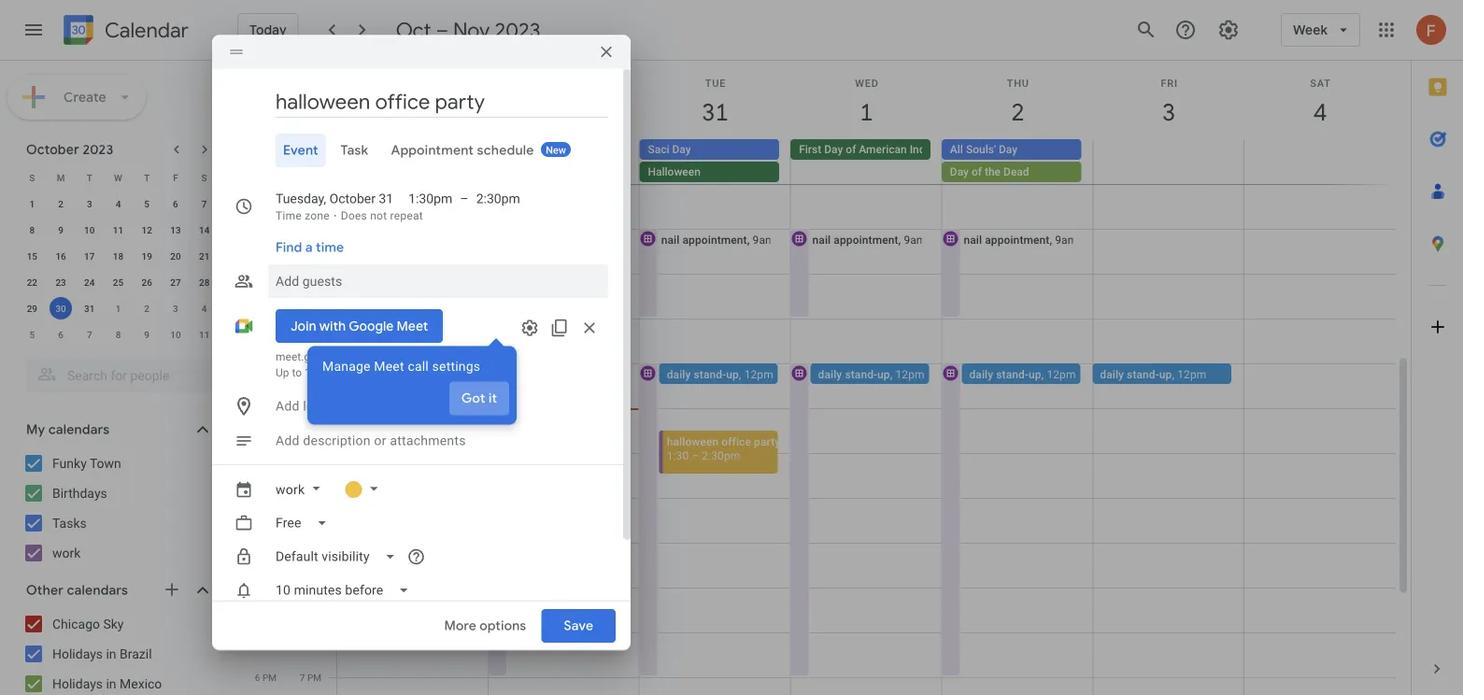 Task type: vqa. For each thing, say whether or not it's contained in the screenshot.


Task type: describe. For each thing, give the bounding box(es) containing it.
chicago sky
[[52, 616, 124, 632]]

first day of american indian heritage month button
[[791, 139, 1022, 160]]

1 nail from the left
[[661, 233, 680, 246]]

1 nail appointment , 9am from the left
[[661, 233, 775, 246]]

10 left the join
[[250, 313, 260, 324]]

0 vertical spatial 2 pm
[[300, 448, 321, 459]]

mexico
[[120, 676, 162, 692]]

time
[[316, 239, 344, 256]]

new
[[546, 144, 566, 156]]

2 daily from the left
[[667, 368, 691, 381]]

10 element
[[78, 219, 101, 241]]

14
[[199, 224, 210, 235]]

1 cell from the left
[[337, 139, 488, 184]]

first
[[799, 143, 822, 156]]

sky
[[103, 616, 124, 632]]

saci day button
[[640, 139, 780, 160]]

task button
[[333, 133, 376, 167]]

4 for november 4 element
[[202, 303, 207, 314]]

3 up from the left
[[878, 368, 890, 381]]

7 pm
[[300, 672, 321, 683]]

souls'
[[966, 143, 996, 156]]

party
[[754, 435, 781, 448]]

1 t from the left
[[87, 172, 92, 183]]

20 element
[[164, 245, 187, 267]]

month
[[989, 143, 1022, 156]]

8 am
[[300, 178, 321, 190]]

11 element
[[107, 219, 129, 241]]

row containing 22
[[18, 269, 219, 295]]

m
[[57, 172, 65, 183]]

other
[[26, 582, 64, 599]]

16 element
[[50, 245, 72, 267]]

22 element
[[21, 271, 43, 293]]

4 12pm from the left
[[1047, 368, 1076, 381]]

tasks
[[52, 515, 87, 531]]

7 am
[[255, 178, 277, 190]]

am down 06
[[262, 178, 277, 190]]

november 1 element
[[107, 297, 129, 320]]

gmt-05
[[290, 145, 322, 156]]

google
[[349, 317, 394, 334]]

30
[[55, 303, 66, 314]]

0 vertical spatial 6
[[173, 198, 178, 209]]

1 daily from the left
[[516, 368, 540, 381]]

18
[[113, 250, 124, 262]]

manage meet call settings alert dialog
[[307, 326, 517, 425]]

0 horizontal spatial 2 pm
[[255, 492, 277, 504]]

27
[[170, 277, 181, 288]]

06
[[266, 145, 277, 156]]

3 stand- from the left
[[845, 368, 878, 381]]

guest
[[326, 366, 354, 379]]

21 element
[[193, 245, 216, 267]]

29
[[27, 303, 37, 314]]

1 pending task
[[515, 143, 588, 156]]

of inside button
[[846, 143, 856, 156]]

17 element
[[78, 245, 101, 267]]

oct – nov 2023
[[396, 17, 541, 43]]

1 stand- from the left
[[543, 368, 575, 381]]

connections
[[357, 366, 418, 379]]

holidays in brazil
[[52, 646, 152, 662]]

imm
[[417, 350, 439, 363]]

2 s from the left
[[201, 172, 207, 183]]

halloween
[[648, 165, 701, 178]]

in for mexico
[[106, 676, 116, 692]]

11 up the 18
[[113, 224, 124, 235]]

other calendars
[[26, 582, 128, 599]]

with
[[319, 317, 346, 334]]

cell containing saci day
[[640, 139, 791, 184]]

november 7 element
[[78, 323, 101, 346]]

2 daily stand-up , 12pm from the left
[[818, 368, 925, 381]]

calendar
[[105, 17, 189, 43]]

today
[[250, 21, 287, 38]]

5 for 5 pm
[[300, 582, 305, 593]]

halloween button
[[640, 162, 780, 182]]

call
[[408, 359, 429, 374]]

11 left up
[[250, 358, 260, 369]]

holidays in mexico
[[52, 676, 162, 692]]

heritage
[[944, 143, 987, 156]]

w
[[114, 172, 122, 183]]

9 down november 2 element
[[144, 329, 150, 340]]

grid containing 1 pending task
[[239, 61, 1411, 695]]

5 cell from the left
[[1244, 139, 1395, 184]]

work
[[52, 545, 81, 561]]

2 down to
[[300, 448, 305, 459]]

30 cell
[[46, 295, 75, 321]]

1 vertical spatial 12
[[295, 358, 305, 369]]

1 horizontal spatial 12 pm
[[295, 358, 321, 369]]

event
[[283, 142, 318, 159]]

1 appointment from the left
[[683, 233, 747, 246]]

3 daily stand-up , 12pm from the left
[[970, 368, 1076, 381]]

9am button
[[487, 228, 627, 319]]

15 element
[[21, 245, 43, 267]]

funky town
[[52, 456, 121, 471]]

1 pending task button
[[489, 139, 628, 160]]

halloween
[[667, 435, 719, 448]]

main drawer image
[[22, 19, 45, 41]]

26
[[142, 277, 152, 288]]

daily stand-up 12pm
[[516, 368, 622, 381]]

3 daily from the left
[[818, 368, 842, 381]]

my
[[26, 421, 45, 438]]

holidays for holidays in brazil
[[52, 646, 103, 662]]

13
[[170, 224, 181, 235]]

9 right 28 element
[[255, 268, 260, 279]]

november 2 element
[[136, 297, 158, 320]]

– inside halloween office party 1:30 – 2:30pm
[[692, 449, 699, 462]]

1 horizontal spatial 12
[[250, 403, 260, 414]]

holidays for holidays in mexico
[[52, 676, 103, 692]]

november 11 element
[[193, 323, 216, 346]]

26 element
[[136, 271, 158, 293]]

join
[[291, 317, 316, 334]]

0 horizontal spatial 10 am
[[250, 313, 277, 324]]

13 element
[[164, 219, 187, 241]]

manage
[[322, 359, 371, 374]]

a
[[305, 239, 313, 256]]

row containing 8
[[18, 217, 219, 243]]

schedule
[[477, 142, 534, 159]]

kzbn-
[[390, 350, 417, 363]]

calendars for other calendars
[[67, 582, 128, 599]]

find a time
[[276, 239, 344, 256]]

in for brazil
[[106, 646, 116, 662]]

appointment
[[391, 142, 474, 159]]

november 8 element
[[107, 323, 129, 346]]

8 for 8 am
[[300, 178, 305, 190]]

day inside button
[[824, 143, 843, 156]]

24 element
[[78, 271, 101, 293]]

27 element
[[164, 271, 187, 293]]

4 up from the left
[[1029, 368, 1042, 381]]

1 vertical spatial 11 am
[[250, 358, 277, 369]]

all souls' day button
[[942, 139, 1082, 160]]

2 up november 9 element
[[144, 303, 150, 314]]

saci
[[648, 143, 670, 156]]

indian
[[910, 143, 941, 156]]

2 up 4 pm
[[255, 492, 260, 504]]

all souls' day day of the dead
[[950, 143, 1029, 178]]

19
[[142, 250, 152, 262]]

1 horizontal spatial 2023
[[495, 17, 541, 43]]

2 appointment from the left
[[834, 233, 899, 246]]

row containing 5
[[18, 321, 219, 348]]

23 element
[[50, 271, 72, 293]]

october 2023 grid
[[18, 164, 219, 348]]

my calendars
[[26, 421, 110, 438]]

5 stand- from the left
[[1127, 368, 1160, 381]]

find
[[276, 239, 302, 256]]

other calendars list
[[4, 609, 232, 695]]

1 inside button
[[515, 143, 521, 156]]

2:30pm
[[702, 449, 740, 462]]

05
[[312, 145, 322, 156]]

1 vertical spatial 8
[[29, 224, 35, 235]]

30, today element
[[50, 297, 72, 320]]

0 vertical spatial meet
[[397, 317, 428, 334]]

pending
[[524, 143, 564, 156]]

calendars for my calendars
[[48, 421, 110, 438]]

15
[[27, 250, 37, 262]]

the
[[985, 165, 1001, 178]]

1 daily stand-up , 12pm from the left
[[667, 368, 774, 381]]



Task type: locate. For each thing, give the bounding box(es) containing it.
new element
[[541, 142, 571, 157]]

october 2023
[[26, 141, 113, 158]]

5 down the "29" element
[[29, 329, 35, 340]]

calendar heading
[[101, 17, 189, 43]]

3 up 4 pm
[[255, 537, 260, 549]]

0 horizontal spatial 5
[[29, 329, 35, 340]]

5 pm
[[300, 582, 321, 593]]

1 horizontal spatial –
[[692, 449, 699, 462]]

25 element
[[107, 271, 129, 293]]

row
[[329, 139, 1411, 184], [18, 164, 219, 191], [18, 191, 219, 217], [18, 217, 219, 243], [18, 243, 219, 269], [18, 269, 219, 295], [18, 295, 219, 321], [18, 321, 219, 348]]

2 nail appointment , 9am from the left
[[813, 233, 927, 246]]

0 horizontal spatial t
[[87, 172, 92, 183]]

2 horizontal spatial 12
[[295, 358, 305, 369]]

2 horizontal spatial 4
[[255, 582, 260, 593]]

9 up the find a time
[[300, 223, 305, 235]]

nail appointment , 9am down halloween button
[[661, 233, 775, 246]]

gmt-06
[[245, 145, 277, 156]]

meet.google.com/bgd-kzbn-imm up to 100 guest connections
[[276, 350, 439, 379]]

6 for 6 pm
[[255, 672, 260, 683]]

calendars up the funky town
[[48, 421, 110, 438]]

tab list containing event
[[227, 133, 608, 167]]

19 element
[[136, 245, 158, 267]]

11 am
[[294, 313, 321, 324], [250, 358, 277, 369]]

2 pm up 4 pm
[[255, 492, 277, 504]]

3 9am from the left
[[904, 233, 927, 246]]

2 stand- from the left
[[694, 368, 726, 381]]

1 vertical spatial of
[[972, 165, 982, 178]]

day down all
[[950, 165, 969, 178]]

0 vertical spatial 1 pm
[[300, 403, 321, 414]]

1 vertical spatial holidays
[[52, 676, 103, 692]]

october
[[26, 141, 79, 158]]

1 vertical spatial 3 pm
[[255, 537, 277, 549]]

0 horizontal spatial 1 pm
[[255, 448, 277, 459]]

9 am
[[300, 223, 321, 235], [255, 268, 277, 279]]

am
[[262, 178, 277, 190], [307, 178, 321, 190], [307, 223, 321, 235], [262, 268, 277, 279], [307, 268, 321, 279], [262, 313, 277, 324], [307, 313, 321, 324], [262, 358, 277, 369]]

1 horizontal spatial t
[[144, 172, 150, 183]]

4 up 11 element
[[116, 198, 121, 209]]

chicago
[[52, 616, 100, 632]]

0 horizontal spatial gmt-
[[245, 145, 266, 156]]

saci day halloween
[[648, 143, 701, 178]]

find a time button
[[268, 231, 352, 264]]

6 down 30, today element
[[58, 329, 63, 340]]

nail down first
[[813, 233, 831, 246]]

0 horizontal spatial appointment
[[683, 233, 747, 246]]

am left the join
[[262, 313, 277, 324]]

day inside 'saci day halloween'
[[672, 143, 691, 156]]

5 daily from the left
[[1100, 368, 1124, 381]]

row containing 1
[[18, 191, 219, 217]]

16
[[55, 250, 66, 262]]

5
[[144, 198, 150, 209], [29, 329, 35, 340], [300, 582, 305, 593]]

event button
[[276, 133, 326, 167]]

join with google meet
[[291, 317, 428, 334]]

1 vertical spatial 2 pm
[[255, 492, 277, 504]]

nail appointment , 9am down dead
[[964, 233, 1078, 246]]

4 9am from the left
[[1055, 233, 1078, 246]]

november 10 element
[[164, 323, 187, 346]]

3 nail appointment , 9am from the left
[[964, 233, 1078, 246]]

1 gmt- from the left
[[245, 145, 266, 156]]

1 vertical spatial 6
[[58, 329, 63, 340]]

1 vertical spatial meet
[[374, 359, 404, 374]]

0 vertical spatial 2023
[[495, 17, 541, 43]]

november 4 element
[[193, 297, 216, 320]]

join with google meet link
[[276, 309, 443, 343]]

holidays down holidays in brazil
[[52, 676, 103, 692]]

row containing 1 pending task
[[329, 139, 1411, 184]]

0 vertical spatial 9 am
[[300, 223, 321, 235]]

of left american
[[846, 143, 856, 156]]

up
[[276, 366, 289, 379]]

2 holidays from the top
[[52, 676, 103, 692]]

2 pm down 100
[[300, 448, 321, 459]]

heading
[[488, 338, 504, 354]]

row containing s
[[18, 164, 219, 191]]

row containing 29
[[18, 295, 219, 321]]

grid
[[239, 61, 1411, 695]]

1 horizontal spatial 4
[[202, 303, 207, 314]]

1 horizontal spatial 6
[[173, 198, 178, 209]]

4 cell from the left
[[1093, 139, 1244, 184]]

daily
[[516, 368, 540, 381], [667, 368, 691, 381], [818, 368, 842, 381], [970, 368, 994, 381], [1100, 368, 1124, 381]]

day up day of the dead button
[[999, 143, 1018, 156]]

0 horizontal spatial nail appointment , 9am
[[661, 233, 775, 246]]

today button
[[237, 13, 299, 47]]

8
[[300, 178, 305, 190], [29, 224, 35, 235], [116, 329, 121, 340]]

1 vertical spatial 1 pm
[[255, 448, 277, 459]]

4 daily from the left
[[970, 368, 994, 381]]

stand-
[[543, 368, 575, 381], [694, 368, 726, 381], [845, 368, 878, 381], [996, 368, 1029, 381], [1127, 368, 1160, 381]]

calendars inside dropdown button
[[67, 582, 128, 599]]

1 pm down 100
[[300, 403, 321, 414]]

task
[[341, 142, 369, 159]]

6 pm
[[255, 672, 277, 683]]

nov
[[453, 17, 490, 43]]

18 element
[[107, 245, 129, 267]]

5 for 'november 5' element
[[29, 329, 35, 340]]

2023
[[495, 17, 541, 43], [83, 141, 113, 158]]

2 vertical spatial 6
[[255, 672, 260, 683]]

24
[[84, 277, 95, 288]]

am down the find a time
[[307, 268, 321, 279]]

1 vertical spatial 2023
[[83, 141, 113, 158]]

2 vertical spatial 12
[[250, 403, 260, 414]]

row group
[[18, 191, 219, 348]]

1 in from the top
[[106, 646, 116, 662]]

0 horizontal spatial 2023
[[83, 141, 113, 158]]

appointment
[[683, 233, 747, 246], [834, 233, 899, 246], [985, 233, 1050, 246]]

4 left 5 pm
[[255, 582, 260, 593]]

1 vertical spatial in
[[106, 676, 116, 692]]

2 horizontal spatial appointment
[[985, 233, 1050, 246]]

meet inside alert dialog
[[374, 359, 404, 374]]

office
[[722, 435, 751, 448]]

5 up 12 element
[[144, 198, 150, 209]]

0 horizontal spatial –
[[436, 17, 448, 43]]

6
[[173, 198, 178, 209], [58, 329, 63, 340], [255, 672, 260, 683]]

2 horizontal spatial 5
[[300, 582, 305, 593]]

1 12pm from the left
[[593, 368, 622, 381]]

– right oct
[[436, 17, 448, 43]]

1 9am from the left
[[602, 233, 624, 246]]

gmt- up 7 am
[[245, 145, 266, 156]]

2 horizontal spatial 6
[[255, 672, 260, 683]]

gmt- for 06
[[245, 145, 266, 156]]

in left mexico
[[106, 676, 116, 692]]

november 6 element
[[50, 323, 72, 346]]

8 down november 1 element
[[116, 329, 121, 340]]

7 right the 6 pm
[[300, 672, 305, 683]]

7 down gmt-06 at the top left of page
[[255, 178, 260, 190]]

25
[[113, 277, 124, 288]]

meet.google.com/bgd-
[[276, 350, 390, 363]]

2 12pm from the left
[[744, 368, 774, 381]]

1 horizontal spatial 11 am
[[294, 313, 321, 324]]

3 pm up 4 pm
[[255, 537, 277, 549]]

am down the 05 at the left of page
[[307, 178, 321, 190]]

10 up 17
[[84, 224, 95, 235]]

0 horizontal spatial 6
[[58, 329, 63, 340]]

up
[[575, 368, 588, 381], [726, 368, 739, 381], [878, 368, 890, 381], [1029, 368, 1042, 381], [1160, 368, 1172, 381]]

0 vertical spatial 8
[[300, 178, 305, 190]]

2 t from the left
[[144, 172, 150, 183]]

0 vertical spatial of
[[846, 143, 856, 156]]

halloween office party 1:30 – 2:30pm
[[667, 435, 781, 462]]

gmt- for 05
[[290, 145, 312, 156]]

9 am up the find a time
[[300, 223, 321, 235]]

21
[[199, 250, 210, 262]]

4 daily stand-up , 12pm from the left
[[1100, 368, 1207, 381]]

,
[[747, 233, 750, 246], [899, 233, 901, 246], [1050, 233, 1052, 246], [739, 368, 742, 381], [890, 368, 893, 381], [1042, 368, 1044, 381], [1172, 368, 1175, 381]]

birthdays
[[52, 485, 107, 501]]

0 horizontal spatial 9 am
[[255, 268, 277, 279]]

first day of american indian heritage month
[[799, 143, 1022, 156]]

11 am up meet.google.com/bgd- at bottom
[[294, 313, 321, 324]]

2 9am from the left
[[753, 233, 775, 246]]

5 up from the left
[[1160, 368, 1172, 381]]

day of the dead button
[[942, 162, 1082, 182]]

1 horizontal spatial 9 am
[[300, 223, 321, 235]]

0 vertical spatial 12
[[142, 224, 152, 235]]

100
[[305, 366, 324, 379]]

0 horizontal spatial tab list
[[227, 133, 608, 167]]

0 vertical spatial 11 am
[[294, 313, 321, 324]]

row group containing 1
[[18, 191, 219, 348]]

29 element
[[21, 297, 43, 320]]

brazil
[[120, 646, 152, 662]]

2 horizontal spatial 8
[[300, 178, 305, 190]]

2 down m
[[58, 198, 63, 209]]

am up the find a time
[[307, 223, 321, 235]]

meet up kzbn- in the left of the page
[[397, 317, 428, 334]]

10 down the find a time
[[294, 268, 305, 279]]

28
[[199, 277, 210, 288]]

6 left 7 pm
[[255, 672, 260, 683]]

t left f on the top of page
[[144, 172, 150, 183]]

7 down 31 element
[[87, 329, 92, 340]]

f
[[173, 172, 178, 183]]

7 up 14 'element'
[[202, 198, 207, 209]]

2 horizontal spatial nail
[[964, 233, 982, 246]]

meet left call at the left bottom of the page
[[374, 359, 404, 374]]

3 pm up 5 pm
[[300, 492, 321, 504]]

4 pm
[[255, 582, 277, 593]]

8 down gmt-05
[[300, 178, 305, 190]]

nail down day of the dead button
[[964, 233, 982, 246]]

1 horizontal spatial 2 pm
[[300, 448, 321, 459]]

6 up 13 element
[[173, 198, 178, 209]]

2 vertical spatial 8
[[116, 329, 121, 340]]

appointment down american
[[834, 233, 899, 246]]

cell containing all souls' day
[[942, 139, 1093, 184]]

2 vertical spatial 5
[[300, 582, 305, 593]]

calendars inside "dropdown button"
[[48, 421, 110, 438]]

4 for 4 pm
[[255, 582, 260, 593]]

gmt- right 06
[[290, 145, 312, 156]]

row containing 15
[[18, 243, 219, 269]]

2 cell from the left
[[640, 139, 791, 184]]

23
[[55, 277, 66, 288]]

1 pm down up
[[255, 448, 277, 459]]

0 vertical spatial 12 pm
[[295, 358, 321, 369]]

4 up november 11 element
[[202, 303, 207, 314]]

3 up november 10 "element" on the top left of the page
[[173, 303, 178, 314]]

5 right 4 pm
[[300, 582, 305, 593]]

2 nail from the left
[[813, 233, 831, 246]]

1 vertical spatial 4
[[202, 303, 207, 314]]

town
[[90, 456, 121, 471]]

1 horizontal spatial s
[[201, 172, 207, 183]]

0 horizontal spatial 12
[[142, 224, 152, 235]]

1 horizontal spatial 5
[[144, 198, 150, 209]]

1 horizontal spatial nail
[[813, 233, 831, 246]]

s right f on the top of page
[[201, 172, 207, 183]]

4
[[116, 198, 121, 209], [202, 303, 207, 314], [255, 582, 260, 593]]

american
[[859, 143, 907, 156]]

0 horizontal spatial of
[[846, 143, 856, 156]]

appointment schedule
[[391, 142, 534, 159]]

1 holidays from the top
[[52, 646, 103, 662]]

0 vertical spatial in
[[106, 646, 116, 662]]

november 9 element
[[136, 323, 158, 346]]

t
[[87, 172, 92, 183], [144, 172, 150, 183]]

1 horizontal spatial 10 am
[[294, 268, 321, 279]]

appointment down dead
[[985, 233, 1050, 246]]

2 horizontal spatial nail appointment , 9am
[[964, 233, 1078, 246]]

in
[[106, 646, 116, 662], [106, 676, 116, 692]]

calendar element
[[60, 11, 189, 52]]

0 horizontal spatial s
[[29, 172, 35, 183]]

8 up 15 element
[[29, 224, 35, 235]]

am up meet.google.com/bgd- at bottom
[[307, 313, 321, 324]]

1 horizontal spatial 3 pm
[[300, 492, 321, 504]]

0 vertical spatial holidays
[[52, 646, 103, 662]]

calendars
[[48, 421, 110, 438], [67, 582, 128, 599]]

1 horizontal spatial 8
[[116, 329, 121, 340]]

to
[[292, 366, 302, 379]]

1 vertical spatial –
[[692, 449, 699, 462]]

11 am left to
[[250, 358, 277, 369]]

7 for 7 am
[[255, 178, 260, 190]]

holidays
[[52, 646, 103, 662], [52, 676, 103, 692]]

1 s from the left
[[29, 172, 35, 183]]

11 down november 4 element
[[199, 329, 210, 340]]

funky
[[52, 456, 87, 471]]

3 cell from the left
[[942, 139, 1093, 184]]

3 nail from the left
[[964, 233, 982, 246]]

4 stand- from the left
[[996, 368, 1029, 381]]

0 horizontal spatial 3 pm
[[255, 537, 277, 549]]

10 down november 3 element
[[170, 329, 181, 340]]

0 vertical spatial 5
[[144, 198, 150, 209]]

day
[[672, 143, 691, 156], [824, 143, 843, 156], [999, 143, 1018, 156], [950, 165, 969, 178]]

0 horizontal spatial nail
[[661, 233, 680, 246]]

3 up 5 pm
[[300, 492, 305, 504]]

1 vertical spatial calendars
[[67, 582, 128, 599]]

1 vertical spatial 10 am
[[250, 313, 277, 324]]

11 left with
[[294, 313, 305, 324]]

31 element
[[78, 297, 101, 320]]

nail appointment , 9am down american
[[813, 233, 927, 246]]

november 5 element
[[21, 323, 43, 346]]

appointment down halloween button
[[683, 233, 747, 246]]

1 horizontal spatial appointment
[[834, 233, 899, 246]]

other calendars button
[[4, 576, 232, 606]]

2 vertical spatial 4
[[255, 582, 260, 593]]

0 vertical spatial calendars
[[48, 421, 110, 438]]

22
[[27, 277, 37, 288]]

holidays down "chicago"
[[52, 646, 103, 662]]

20
[[170, 250, 181, 262]]

3 12pm from the left
[[896, 368, 925, 381]]

2 pm
[[300, 448, 321, 459], [255, 492, 277, 504]]

of left the on the top
[[972, 165, 982, 178]]

2023 right october
[[83, 141, 113, 158]]

settings
[[432, 359, 481, 374]]

t right m
[[87, 172, 92, 183]]

– down halloween
[[692, 449, 699, 462]]

0 vertical spatial 10 am
[[294, 268, 321, 279]]

task
[[567, 143, 588, 156]]

9 am down find
[[255, 268, 277, 279]]

s left m
[[29, 172, 35, 183]]

10 inside november 10 "element"
[[170, 329, 181, 340]]

14 element
[[193, 219, 216, 241]]

9am
[[602, 233, 624, 246], [753, 233, 775, 246], [904, 233, 927, 246], [1055, 233, 1078, 246]]

28 element
[[193, 271, 216, 293]]

dead
[[1004, 165, 1029, 178]]

calendars up chicago sky
[[67, 582, 128, 599]]

31
[[84, 303, 95, 314]]

0 horizontal spatial 12 pm
[[250, 403, 277, 414]]

8 for november 8 element
[[116, 329, 121, 340]]

manage meet call settings
[[322, 359, 481, 374]]

2 up from the left
[[726, 368, 739, 381]]

heading inside manage meet call settings alert dialog
[[488, 338, 504, 354]]

1
[[515, 143, 521, 156], [29, 198, 35, 209], [116, 303, 121, 314], [300, 403, 305, 414], [255, 448, 260, 459]]

cell
[[337, 139, 488, 184], [640, 139, 791, 184], [942, 139, 1093, 184], [1093, 139, 1244, 184], [1244, 139, 1395, 184]]

0 horizontal spatial 8
[[29, 224, 35, 235]]

9am inside button
[[602, 233, 624, 246]]

1 horizontal spatial tab list
[[1412, 61, 1463, 643]]

nail appointment , 9am
[[661, 233, 775, 246], [813, 233, 927, 246], [964, 233, 1078, 246]]

2 gmt- from the left
[[290, 145, 312, 156]]

1 horizontal spatial 1 pm
[[300, 403, 321, 414]]

1 horizontal spatial nail appointment , 9am
[[813, 233, 927, 246]]

0 horizontal spatial 4
[[116, 198, 121, 209]]

1 vertical spatial 9 am
[[255, 268, 277, 279]]

7 for 7 pm
[[300, 672, 305, 683]]

1 vertical spatial 12 pm
[[250, 403, 277, 414]]

my calendars list
[[4, 449, 232, 568]]

november 3 element
[[164, 297, 187, 320]]

3 appointment from the left
[[985, 233, 1050, 246]]

tab list
[[1412, 61, 1463, 643], [227, 133, 608, 167]]

10 inside 10 element
[[84, 224, 95, 235]]

12 inside row
[[142, 224, 152, 235]]

1 up from the left
[[575, 368, 588, 381]]

2 in from the top
[[106, 676, 116, 692]]

3 pm
[[300, 492, 321, 504], [255, 537, 277, 549]]

pm
[[307, 358, 321, 369], [263, 403, 277, 414], [307, 403, 321, 414], [263, 448, 277, 459], [307, 448, 321, 459], [263, 492, 277, 504], [307, 492, 321, 504], [263, 537, 277, 549], [263, 582, 277, 593], [307, 582, 321, 593], [263, 672, 277, 683], [307, 672, 321, 683]]

am down find
[[262, 268, 277, 279]]

day right first
[[824, 143, 843, 156]]

10 am down a
[[294, 268, 321, 279]]

of inside all souls' day day of the dead
[[972, 165, 982, 178]]

7 for november 7 element
[[87, 329, 92, 340]]

1 horizontal spatial gmt-
[[290, 145, 312, 156]]

0 vertical spatial 4
[[116, 198, 121, 209]]

0 vertical spatial –
[[436, 17, 448, 43]]

day right saci
[[672, 143, 691, 156]]

None search field
[[0, 351, 232, 392]]

2023 right nov
[[495, 17, 541, 43]]

1 vertical spatial 5
[[29, 329, 35, 340]]

0 vertical spatial 3 pm
[[300, 492, 321, 504]]

12 element
[[136, 219, 158, 241]]

10 am left the join
[[250, 313, 277, 324]]

Add title text field
[[276, 88, 608, 116]]

9 up "16" element
[[58, 224, 63, 235]]

0 horizontal spatial 11 am
[[250, 358, 277, 369]]

3 up 10 element
[[87, 198, 92, 209]]

12 pm down up
[[250, 403, 277, 414]]

6 for november 6 element at the left of the page
[[58, 329, 63, 340]]

12 pm right up
[[295, 358, 321, 369]]

5 12pm from the left
[[1178, 368, 1207, 381]]

17
[[84, 250, 95, 262]]

am left to
[[262, 358, 277, 369]]

in left brazil at the bottom left of the page
[[106, 646, 116, 662]]

1 horizontal spatial of
[[972, 165, 982, 178]]

nail down halloween
[[661, 233, 680, 246]]



